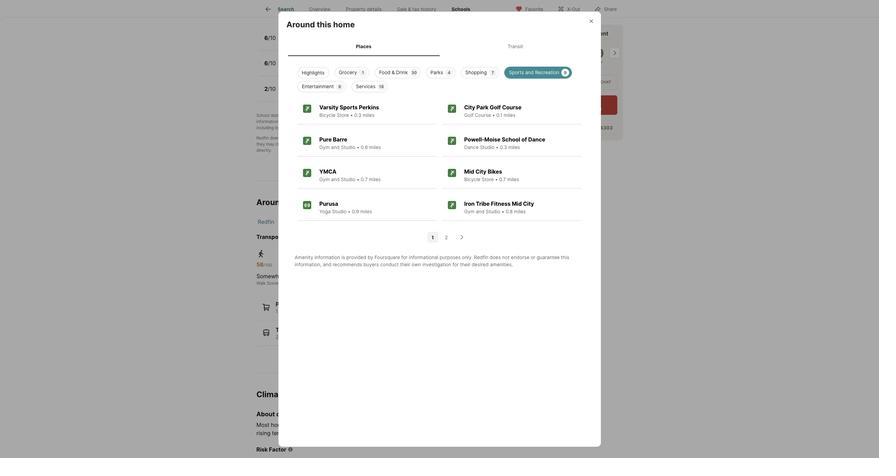 Task type: vqa. For each thing, say whether or not it's contained in the screenshot.


Task type: describe. For each thing, give the bounding box(es) containing it.
redfin right with in the top right of the page
[[553, 30, 570, 37]]

may inside the most homes have some risk of natural disasters, and may be impacted by climate change due to rising temperatures and sea levels.
[[394, 422, 405, 429]]

schools
[[452, 6, 471, 12]]

moise
[[485, 136, 501, 143]]

food
[[379, 69, 391, 75]]

a right ask
[[538, 125, 541, 131]]

investigation inside first step, and conduct their own investigation to determine their desired schools or school districts, including by contacting and visiting the schools themselves.
[[376, 119, 401, 124]]

senior
[[310, 82, 327, 89]]

, a nonprofit organization. redfin recommends buyers and renters use greatschools information and ratings as a
[[257, 113, 498, 124]]

• left 2.2mi
[[354, 64, 357, 70]]

their down informational
[[400, 262, 411, 267]]

used
[[453, 136, 462, 141]]

bicycle for varsity
[[320, 112, 336, 118]]

redfin inside amenity information is provided by foursquare for informational purposes only. redfin does not endorse or guarantee this information, and recommends buyers conduct their own investigation for their desired amenities.
[[474, 254, 489, 260]]

search
[[278, 6, 294, 12]]

6 for 6 /10 public, 6-8 • serves this home • 2.2mi
[[265, 60, 268, 67]]

is for data
[[281, 113, 284, 118]]

0 vertical spatial risks
[[288, 390, 307, 399]]

school inside powell-moise school of dance dance studio • 0.3 miles
[[502, 136, 521, 143]]

share
[[604, 6, 617, 12]]

tab list containing search
[[257, 0, 484, 17]]

due
[[489, 422, 499, 429]]

9
[[564, 70, 567, 75]]

their up themselves.
[[357, 119, 366, 124]]

their down only.
[[460, 262, 471, 267]]

provided for data
[[285, 113, 302, 118]]

desired inside first step, and conduct their own investigation to determine their desired schools or school districts, including by contacting and visiting the schools themselves.
[[438, 119, 452, 124]]

own inside amenity information is provided by foursquare for informational purposes only. redfin does not endorse or guarantee this information, and recommends buyers conduct their own investigation for their desired amenities.
[[412, 262, 421, 267]]

intended
[[423, 136, 441, 141]]

property details tab
[[339, 1, 390, 17]]

transit for transit
[[508, 43, 524, 49]]

8
[[305, 64, 308, 70]]

• left 0.8mi at the top of page
[[361, 39, 364, 45]]

as inside , a nonprofit organization. redfin recommends buyers and renters use greatschools information and ratings as a
[[303, 119, 307, 124]]

a right with in the top right of the page
[[548, 30, 551, 37]]

their right 'determine'
[[428, 119, 436, 124]]

directly.
[[257, 148, 272, 153]]

renters
[[449, 113, 462, 118]]

premier
[[571, 30, 592, 37]]

by inside amenity information is provided by foursquare for informational purposes only. redfin does not endorse or guarantee this information, and recommends buyers conduct their own investigation for their desired amenities.
[[368, 254, 373, 260]]

2 for 2 /10
[[265, 85, 268, 92]]

public, for 6 /10 public, prek-5 • serves this home • 0.8mi
[[284, 39, 299, 45]]

purposes
[[440, 254, 461, 260]]

0.7 inside mid city bikes bicycle store • 0.7 miles
[[500, 176, 506, 182]]

amenities.
[[490, 262, 513, 267]]

0 horizontal spatial are
[[299, 142, 306, 147]]

a left first
[[308, 119, 311, 124]]

only.
[[462, 254, 473, 260]]

homes
[[271, 422, 288, 429]]

change for due
[[468, 422, 487, 429]]

mid inside mid city bikes bicycle store • 0.7 miles
[[465, 168, 475, 175]]

and inside amenity information is provided by foursquare for informational purposes only. redfin does not endorse or guarantee this information, and recommends buyers conduct their own investigation for their desired amenities.
[[323, 262, 332, 267]]

climate
[[257, 390, 286, 399]]

desired inside amenity information is provided by foursquare for informational purposes only. redfin does not endorse or guarantee this information, and recommends buyers conduct their own investigation for their desired amenities.
[[472, 262, 489, 267]]

0.9mi
[[360, 90, 373, 96]]

1 horizontal spatial dance
[[529, 136, 546, 143]]

0 horizontal spatial or
[[305, 136, 309, 141]]

to inside the "school service boundaries are intended to be used as a reference only; they may change and are not"
[[442, 136, 446, 141]]

0.8 inside iron tribe fitness mid city gym and studio • 0.8 miles
[[506, 209, 513, 214]]

0.8 inside pure barre gym and studio • 0.8 miles
[[361, 144, 368, 150]]

high
[[328, 82, 341, 89]]

favorite button
[[510, 2, 549, 16]]

highlights
[[302, 70, 325, 76]]

school inside first step, and conduct their own investigation to determine their desired schools or school districts, including by contacting and visiting the schools themselves.
[[474, 119, 487, 124]]

this inside "6 /10 public, prek-5 • serves this home • 0.8mi"
[[338, 39, 346, 45]]

• right 5
[[317, 39, 319, 45]]

this inside amenity information is provided by foursquare for informational purposes only. redfin does not endorse or guarantee this information, and recommends buyers conduct their own investigation for their desired amenities.
[[561, 254, 570, 260]]

school down 'reference'
[[464, 142, 477, 147]]

redfin up transportation
[[258, 219, 275, 225]]

or inside amenity information is provided by foursquare for informational purposes only. redfin does not endorse or guarantee this information, and recommends buyers conduct their own investigation for their desired amenities.
[[531, 254, 536, 260]]

and inside pure barre gym and studio • 0.8 miles
[[331, 144, 340, 150]]

list box inside around this home dialog
[[292, 64, 588, 92]]

• inside "purusa yoga studio • 0.9 miles"
[[348, 209, 351, 214]]

entertainment
[[302, 83, 334, 89]]

of inside the most homes have some risk of natural disasters, and may be impacted by climate change due to rising temperatures and sea levels.
[[330, 422, 335, 429]]

overview tab
[[302, 1, 339, 17]]

property details
[[346, 6, 382, 12]]

gym inside iron tribe fitness mid city gym and studio • 0.8 miles
[[465, 209, 475, 214]]

this inside the mckinley senior high school public, 9-12 • serves this home • 0.9mi
[[333, 90, 341, 96]]

and left recreation
[[526, 69, 534, 75]]

only;
[[492, 136, 502, 141]]

sea
[[320, 430, 329, 437]]

and left renters at the top of the page
[[440, 113, 447, 118]]

or inside first step, and conduct their own investigation to determine their desired schools or school districts, including by contacting and visiting the schools themselves.
[[469, 119, 473, 124]]

contacting
[[281, 125, 302, 130]]

shopping
[[466, 69, 487, 75]]

1 horizontal spatial 1
[[362, 70, 364, 75]]

0.3 inside varsity sports perkins bicycle store • 0.3 miles
[[355, 112, 362, 118]]

agent
[[593, 30, 609, 37]]

201,
[[276, 334, 285, 340]]

climate inside the most homes have some risk of natural disasters, and may be impacted by climate change due to rising temperatures and sea levels.
[[448, 422, 467, 429]]

sale & tax history
[[397, 6, 437, 12]]

and inside the "school service boundaries are intended to be used as a reference only; they may change and are not"
[[291, 142, 298, 147]]

studio inside powell-moise school of dance dance studio • 0.3 miles
[[480, 144, 495, 150]]

0 vertical spatial endorse
[[288, 136, 304, 141]]

yoga
[[320, 209, 331, 214]]

1 inside button
[[432, 234, 434, 240]]

tour via video chat
[[570, 80, 611, 85]]

they
[[257, 142, 265, 147]]

own inside first step, and conduct their own investigation to determine their desired schools or school districts, including by contacting and visiting the schools themselves.
[[367, 119, 375, 124]]

miles inside iron tribe fitness mid city gym and studio • 0.8 miles
[[514, 209, 526, 214]]

powell-
[[465, 136, 485, 143]]

tab list inside around this home dialog
[[287, 36, 593, 56]]

0 vertical spatial climate
[[277, 411, 299, 418]]

by inside first step, and conduct their own investigation to determine their desired schools or school districts, including by contacting and visiting the schools themselves.
[[275, 125, 280, 130]]

0 horizontal spatial greatschools
[[257, 11, 287, 16]]

barre
[[333, 136, 348, 143]]

places for places
[[356, 43, 372, 49]]

0 horizontal spatial course
[[475, 112, 491, 118]]

reference
[[473, 136, 491, 141]]

mckinley
[[284, 82, 309, 89]]

city inside mid city bikes bicycle store • 0.7 miles
[[476, 168, 487, 175]]

tour for tour with a redfin premier agent
[[522, 30, 534, 37]]

30
[[412, 70, 417, 75]]

6 for 6 /10 public, prek-5 • serves this home • 0.8mi
[[265, 34, 268, 41]]

9-
[[300, 90, 305, 96]]

1 horizontal spatial greatschools
[[309, 113, 335, 118]]

miles inside varsity sports perkins bicycle store • 0.3 miles
[[363, 112, 375, 118]]

to
[[368, 142, 373, 147]]

serves for 6 /10 public, prek-5 • serves this home • 0.8mi
[[321, 39, 336, 45]]

• inside mid city bikes bicycle store • 0.7 miles
[[496, 176, 498, 182]]

fitness
[[491, 200, 511, 207]]

2 /10
[[265, 85, 276, 92]]

redfin up they on the left
[[257, 136, 269, 141]]

about climate risks
[[257, 411, 315, 418]]

megabus
[[298, 334, 319, 340]]

56 /100
[[257, 261, 272, 268]]

data
[[271, 113, 280, 118]]

buyers inside amenity information is provided by foursquare for informational purposes only. redfin does not endorse or guarantee this information, and recommends buyers conduct their own investigation for their desired amenities.
[[364, 262, 379, 267]]

restaurants,
[[307, 308, 334, 314]]

to inside the most homes have some risk of natural disasters, and may be impacted by climate change due to rising temperatures and sea levels.
[[500, 422, 505, 429]]

0 vertical spatial are
[[416, 136, 422, 141]]

e
[[326, 234, 329, 240]]

/10 for 2 /10
[[268, 85, 276, 92]]

12:00
[[584, 107, 595, 112]]

miles inside ymca gym and studio • 0.7 miles
[[369, 176, 381, 182]]

buyers inside , a nonprofit organization. redfin recommends buyers and renters use greatschools information and ratings as a
[[426, 113, 439, 118]]

serves for 6 /10 public, 6-8 • serves this home • 2.2mi
[[314, 64, 329, 70]]

0 vertical spatial sports
[[509, 69, 524, 75]]

0.3 inside powell-moise school of dance dance studio • 0.3 miles
[[500, 144, 507, 150]]

school down the 'service'
[[386, 142, 399, 147]]

sunday
[[588, 60, 603, 65]]

/100 for 61
[[404, 263, 412, 268]]

/100 for 56
[[264, 263, 272, 268]]

guaranteed to be accurate. to verify school enrollment eligibility, contact the school district directly.
[[257, 142, 491, 153]]

levels.
[[330, 430, 346, 437]]

is for information
[[342, 254, 345, 260]]

• right 12
[[312, 90, 314, 96]]

around this home inside around this home element
[[287, 20, 355, 29]]

the inside guaranteed to be accurate. to verify school enrollment eligibility, contact the school district directly.
[[457, 142, 463, 147]]

school inside the mckinley senior high school public, 9-12 • serves this home • 0.9mi
[[342, 82, 361, 89]]

1 vertical spatial around
[[257, 198, 285, 207]]

to inside guaranteed to be accurate. to verify school enrollment eligibility, contact the school district directly.
[[338, 142, 342, 147]]

mid inside iron tribe fitness mid city gym and studio • 0.8 miles
[[512, 200, 522, 207]]

investigation inside amenity information is provided by foursquare for informational purposes only. redfin does not endorse or guarantee this information, and recommends buyers conduct their own investigation for their desired amenities.
[[423, 262, 452, 267]]

6 /10 public, 6-8 • serves this home • 2.2mi
[[265, 60, 371, 70]]

greatschools inside , a nonprofit organization. redfin recommends buyers and renters use greatschools information and ratings as a
[[472, 113, 498, 118]]

public, inside the mckinley senior high school public, 9-12 • serves this home • 0.9mi
[[284, 90, 299, 96]]

redfin inside , a nonprofit organization. redfin recommends buyers and renters use greatschools information and ratings as a
[[386, 113, 398, 118]]

does inside amenity information is provided by foursquare for informational purposes only. redfin does not endorse or guarantee this information, and recommends buyers conduct their own investigation for their desired amenities.
[[490, 254, 501, 260]]

6-
[[300, 64, 305, 70]]

first step, and conduct their own investigation to determine their desired schools or school districts, including by contacting and visiting the schools themselves.
[[257, 119, 505, 130]]

not inside the "school service boundaries are intended to be used as a reference only; they may change and are not"
[[307, 142, 313, 147]]

climate risks
[[257, 390, 307, 399]]

may inside the "school service boundaries are intended to be used as a reference only; they may change and are not"
[[266, 142, 274, 147]]

miles inside mid city bikes bicycle store • 0.7 miles
[[508, 176, 519, 182]]

east baton rouge parish link
[[321, 219, 384, 225]]

louisiana link
[[285, 219, 310, 225]]

0.9
[[352, 209, 359, 214]]

transportation near 1637 e lakeshore dr
[[257, 234, 366, 240]]

amenity information is provided by foursquare for informational purposes only. redfin does not endorse or guarantee this information, and recommends buyers conduct their own investigation for their desired amenities.
[[295, 254, 570, 267]]

0 vertical spatial golf
[[490, 104, 501, 111]]

miles inside "purusa yoga studio • 0.9 miles"
[[361, 209, 372, 214]]

near
[[298, 234, 310, 240]]

miles inside pure barre gym and studio • 0.8 miles
[[369, 144, 381, 150]]

favorite
[[526, 6, 544, 12]]

as inside the "school service boundaries are intended to be used as a reference only; they may change and are not"
[[464, 136, 468, 141]]

0 vertical spatial for
[[402, 254, 408, 260]]

4303
[[600, 125, 613, 131]]

store for city
[[482, 176, 494, 182]]

school left data
[[257, 113, 270, 118]]

0 vertical spatial not
[[281, 136, 287, 141]]

• inside iron tribe fitness mid city gym and studio • 0.8 miles
[[502, 209, 505, 214]]

& for sale
[[408, 6, 411, 12]]

and down the ,
[[331, 119, 339, 124]]

varsity
[[320, 104, 339, 111]]

home inside the 6 /10 public, 6-8 • serves this home • 2.2mi
[[340, 64, 353, 70]]

29 sunday
[[588, 46, 604, 65]]

next
[[537, 107, 546, 112]]

18
[[379, 84, 384, 89]]

0 horizontal spatial dance
[[465, 144, 479, 150]]

studio inside "purusa yoga studio • 0.9 miles"
[[332, 209, 347, 214]]

varsity sports perkins bicycle store • 0.3 miles
[[320, 104, 379, 118]]

search link
[[264, 5, 294, 13]]

boundaries
[[393, 136, 415, 141]]

Saturday button
[[556, 39, 583, 67]]

x-out
[[568, 6, 581, 12]]

and right disasters,
[[383, 422, 393, 429]]

amenity
[[295, 254, 313, 260]]

next available: today at 12:00 pm button
[[522, 95, 618, 115]]

with
[[535, 30, 547, 37]]

greatschools summary rating
[[257, 11, 325, 16]]

natural
[[337, 422, 355, 429]]

• inside powell-moise school of dance dance studio • 0.3 miles
[[496, 144, 499, 150]]



Task type: locate. For each thing, give the bounding box(es) containing it.
home inside around this home element
[[333, 20, 355, 29]]

city inside city park golf course golf course • 0.1 miles
[[465, 104, 476, 111]]

for up 61 /100
[[402, 254, 408, 260]]

conduct inside first step, and conduct their own investigation to determine their desired schools or school districts, including by contacting and visiting the schools themselves.
[[340, 119, 356, 124]]

0 horizontal spatial of
[[330, 422, 335, 429]]

1 0.7 from the left
[[361, 176, 368, 182]]

greatschools
[[257, 11, 287, 16], [309, 113, 335, 118], [472, 113, 498, 118]]

and
[[526, 69, 534, 75], [440, 113, 447, 118], [280, 119, 287, 124], [331, 119, 339, 124], [303, 125, 310, 130], [291, 142, 298, 147], [331, 144, 340, 150], [331, 176, 340, 182], [476, 209, 485, 214], [323, 262, 332, 267], [383, 422, 393, 429], [308, 430, 318, 437]]

tab list containing places
[[287, 36, 593, 56]]

0 horizontal spatial 0.8
[[361, 144, 368, 150]]

1 horizontal spatial store
[[482, 176, 494, 182]]

change inside the most homes have some risk of natural disasters, and may be impacted by climate change due to rising temperatures and sea levels.
[[468, 422, 487, 429]]

1 horizontal spatial information
[[315, 254, 340, 260]]

1 vertical spatial /10
[[268, 60, 276, 67]]

gym inside pure barre gym and studio • 0.8 miles
[[320, 144, 330, 150]]

desired down renters at the top of the page
[[438, 119, 452, 124]]

0 horizontal spatial endorse
[[288, 136, 304, 141]]

home left 0.8mi at the top of page
[[347, 39, 360, 45]]

around inside dialog
[[287, 20, 315, 29]]

provided for information
[[347, 254, 367, 260]]

and inside ymca gym and studio • 0.7 miles
[[331, 176, 340, 182]]

sports and recreation
[[509, 69, 560, 75]]

1 vertical spatial conduct
[[380, 262, 399, 267]]

around this home element
[[287, 11, 363, 29]]

east baton rouge parish
[[321, 219, 384, 225]]

• inside varsity sports perkins bicycle store • 0.3 miles
[[351, 112, 353, 118]]

redfin
[[553, 30, 570, 37], [386, 113, 398, 118], [257, 136, 269, 141], [258, 219, 275, 225], [474, 254, 489, 260]]

ymca gym and studio • 0.7 miles
[[320, 168, 381, 182]]

around this home dialog
[[278, 11, 601, 447]]

1 vertical spatial information
[[315, 254, 340, 260]]

eligibility,
[[422, 142, 440, 147]]

be inside the most homes have some risk of natural disasters, and may be impacted by climate change due to rising temperatures and sea levels.
[[406, 422, 413, 429]]

bicycle inside varsity sports perkins bicycle store • 0.3 miles
[[320, 112, 336, 118]]

0 vertical spatial may
[[266, 142, 274, 147]]

0 vertical spatial &
[[408, 6, 411, 12]]

1 horizontal spatial golf
[[490, 104, 501, 111]]

6 up the 2 /10 in the top of the page
[[265, 60, 268, 67]]

schools up barre
[[334, 125, 349, 130]]

2 right the 1 button
[[445, 234, 448, 240]]

/10 left "mckinley"
[[268, 85, 276, 92]]

studio up baton
[[332, 209, 347, 214]]

/100 up the somewhat on the bottom of the page
[[264, 263, 272, 268]]

places inside tab
[[356, 43, 372, 49]]

1 vertical spatial endorse
[[511, 254, 530, 260]]

2.2mi
[[358, 64, 371, 70]]

miles inside city park golf course golf course • 0.1 miles
[[504, 112, 516, 118]]

home inside the mckinley senior high school public, 9-12 • serves this home • 0.9mi
[[342, 90, 355, 96]]

be inside guaranteed to be accurate. to verify school enrollment eligibility, contact the school district directly.
[[343, 142, 348, 147]]

1 left grocery,
[[276, 308, 278, 314]]

this inside the 6 /10 public, 6-8 • serves this home • 2.2mi
[[331, 64, 339, 70]]

public, inside the 6 /10 public, 6-8 • serves this home • 2.2mi
[[284, 64, 299, 70]]

0 vertical spatial 6
[[265, 34, 268, 41]]

transit 201, 202, megabus
[[276, 326, 319, 340]]

1 inside the places 1 grocery, 26 restaurants, 4 parks
[[276, 308, 278, 314]]

0 horizontal spatial information
[[257, 119, 279, 124]]

/100 down informational
[[404, 263, 412, 268]]

sports inside varsity sports perkins bicycle store • 0.3 miles
[[340, 104, 358, 111]]

1 horizontal spatial is
[[342, 254, 345, 260]]

1 vertical spatial serves
[[314, 64, 329, 70]]

2 vertical spatial /10
[[268, 85, 276, 92]]

0 vertical spatial does
[[270, 136, 280, 141]]

1 horizontal spatial change
[[468, 422, 487, 429]]

1 button
[[428, 232, 439, 243]]

bicycle up iron
[[465, 176, 481, 182]]

1 /100 from the left
[[264, 263, 272, 268]]

/10 inside "6 /10 public, prek-5 • serves this home • 0.8mi"
[[268, 34, 276, 41]]

0 horizontal spatial does
[[270, 136, 280, 141]]

1637
[[311, 234, 324, 240]]

1 up services
[[362, 70, 364, 75]]

endorse inside amenity information is provided by foursquare for informational purposes only. redfin does not endorse or guarantee this information, and recommends buyers conduct their own investigation for their desired amenities.
[[511, 254, 530, 260]]

0 vertical spatial is
[[281, 113, 284, 118]]

ask a question link
[[528, 125, 563, 131]]

1 horizontal spatial schools
[[453, 119, 468, 124]]

transit inside the transit 201, 202, megabus
[[276, 326, 295, 333]]

• up "purusa yoga studio • 0.9 miles"
[[357, 176, 360, 182]]

rouge
[[350, 219, 367, 225]]

mid right 'fitness'
[[512, 200, 522, 207]]

1 vertical spatial around this home
[[257, 198, 325, 207]]

or
[[469, 119, 473, 124], [305, 136, 309, 141], [531, 254, 536, 260]]

visiting
[[311, 125, 325, 130]]

the down used
[[457, 142, 463, 147]]

risks
[[288, 390, 307, 399], [300, 411, 315, 418]]

/10 up the 2 /10 in the top of the page
[[268, 60, 276, 67]]

to left 'determine'
[[402, 119, 406, 124]]

bicycle for mid
[[465, 176, 481, 182]]

1 horizontal spatial provided
[[347, 254, 367, 260]]

contact
[[441, 142, 455, 147]]

1 vertical spatial mid
[[512, 200, 522, 207]]

recommends inside , a nonprofit organization. redfin recommends buyers and renters use greatschools information and ratings as a
[[400, 113, 425, 118]]

provided inside amenity information is provided by foursquare for informational purposes only. redfin does not endorse or guarantee this information, and recommends buyers conduct their own investigation for their desired amenities.
[[347, 254, 367, 260]]

0.3 up themselves.
[[355, 112, 362, 118]]

• left 0.9mi
[[356, 90, 359, 96]]

0 horizontal spatial tour
[[522, 30, 534, 37]]

climate right impacted
[[448, 422, 467, 429]]

around this home
[[287, 20, 355, 29], [257, 198, 325, 207]]

conduct inside amenity information is provided by foursquare for informational purposes only. redfin does not endorse or guarantee this information, and recommends buyers conduct their own investigation for their desired amenities.
[[380, 262, 399, 267]]

redfin up first step, and conduct their own investigation to determine their desired schools or school districts, including by contacting and visiting the schools themselves.
[[386, 113, 398, 118]]

and up the redfin does not endorse or guarantee this information.
[[303, 125, 310, 130]]

school inside the "school service boundaries are intended to be used as a reference only; they may change and are not"
[[364, 136, 377, 141]]

7
[[492, 70, 494, 75]]

tour for tour via video chat
[[570, 80, 580, 85]]

city
[[465, 104, 476, 111], [476, 168, 487, 175], [523, 200, 534, 207]]

public, inside "6 /10 public, prek-5 • serves this home • 0.8mi"
[[284, 39, 299, 45]]

as right ratings
[[303, 119, 307, 124]]

1 horizontal spatial be
[[406, 422, 413, 429]]

and down tribe
[[476, 209, 485, 214]]

risk
[[257, 446, 268, 453]]

0 horizontal spatial not
[[281, 136, 287, 141]]

0 vertical spatial /10
[[268, 34, 276, 41]]

2 /100 from the left
[[404, 263, 412, 268]]

information inside amenity information is provided by foursquare for informational purposes only. redfin does not endorse or guarantee this information, and recommends buyers conduct their own investigation for their desired amenities.
[[315, 254, 340, 260]]

and down barre
[[331, 144, 340, 150]]

share button
[[589, 2, 623, 16]]

informational
[[409, 254, 439, 260]]

2 for 2
[[445, 234, 448, 240]]

a right the ,
[[338, 113, 340, 118]]

home
[[333, 20, 355, 29], [347, 39, 360, 45], [340, 64, 353, 70], [342, 90, 355, 96], [303, 198, 325, 207]]

2 vertical spatial public,
[[284, 90, 299, 96]]

sale & tax history tab
[[390, 1, 444, 17]]

some
[[304, 422, 318, 429]]

2 0.7 from the left
[[500, 176, 506, 182]]

1 vertical spatial tour
[[570, 80, 580, 85]]

/100
[[264, 263, 272, 268], [404, 263, 412, 268]]

0 vertical spatial 0.3
[[355, 112, 362, 118]]

1 vertical spatial are
[[299, 142, 306, 147]]

1 horizontal spatial investigation
[[423, 262, 452, 267]]

3 public, from the top
[[284, 90, 299, 96]]

course down 'park'
[[475, 112, 491, 118]]

next image
[[609, 48, 620, 59]]

are down the redfin does not endorse or guarantee this information.
[[299, 142, 306, 147]]

services
[[356, 83, 376, 89]]

around up redfin link
[[257, 198, 285, 207]]

• right 8
[[310, 64, 312, 70]]

/10 down search link
[[268, 34, 276, 41]]

city left bikes
[[476, 168, 487, 175]]

1 vertical spatial gym
[[320, 176, 330, 182]]

1 vertical spatial the
[[457, 142, 463, 147]]

1 vertical spatial for
[[453, 262, 459, 267]]

pure
[[320, 136, 332, 143]]

1 vertical spatial dance
[[465, 144, 479, 150]]

around down summary
[[287, 20, 315, 29]]

parks
[[339, 308, 352, 314]]

gym down pure
[[320, 144, 330, 150]]

next available: today at 12:00 pm
[[537, 107, 602, 112]]

not inside amenity information is provided by foursquare for informational purposes only. redfin does not endorse or guarantee this information, and recommends buyers conduct their own investigation for their desired amenities.
[[503, 254, 510, 260]]

public,
[[284, 39, 299, 45], [284, 64, 299, 70], [284, 90, 299, 96]]

0 vertical spatial be
[[447, 136, 452, 141]]

5
[[312, 39, 315, 45]]

home left 2.2mi
[[340, 64, 353, 70]]

None button
[[526, 38, 553, 68], [586, 39, 614, 67], [526, 38, 553, 68], [586, 39, 614, 67]]

1 horizontal spatial course
[[503, 104, 522, 111]]

store inside mid city bikes bicycle store • 0.7 miles
[[482, 176, 494, 182]]

ask
[[528, 125, 537, 131]]

and down some
[[308, 430, 318, 437]]

tab list
[[257, 0, 484, 17], [287, 36, 593, 56]]

by inside the most homes have some risk of natural disasters, and may be impacted by climate change due to rising temperatures and sea levels.
[[440, 422, 447, 429]]

places up grocery,
[[276, 301, 294, 308]]

recommends down the lakeshore
[[333, 262, 362, 267]]

city inside iron tribe fitness mid city gym and studio • 0.8 miles
[[523, 200, 534, 207]]

serves right 8
[[314, 64, 329, 70]]

buyers
[[426, 113, 439, 118], [364, 262, 379, 267]]

the
[[326, 125, 333, 130], [457, 142, 463, 147]]

1 vertical spatial &
[[392, 69, 395, 75]]

1 horizontal spatial 0.8
[[506, 209, 513, 214]]

of right risk
[[330, 422, 335, 429]]

school up to
[[364, 136, 377, 141]]

own down organization.
[[367, 119, 375, 124]]

gym
[[320, 144, 330, 150], [320, 176, 330, 182], [465, 209, 475, 214]]

1 vertical spatial is
[[342, 254, 345, 260]]

1 vertical spatial 4
[[335, 308, 338, 314]]

(225) 240-4303
[[574, 125, 613, 131]]

0 vertical spatial city
[[465, 104, 476, 111]]

miles
[[363, 112, 375, 118], [504, 112, 516, 118], [369, 144, 381, 150], [509, 144, 520, 150], [369, 176, 381, 182], [508, 176, 519, 182], [361, 209, 372, 214], [514, 209, 526, 214]]

transit inside transit tab
[[508, 43, 524, 49]]

0 horizontal spatial climate
[[277, 411, 299, 418]]

home down property
[[333, 20, 355, 29]]

1 vertical spatial bicycle
[[465, 176, 481, 182]]

transit tab
[[440, 38, 592, 55]]

organization.
[[360, 113, 385, 118]]

1 horizontal spatial tour
[[570, 80, 580, 85]]

• inside pure barre gym and studio • 0.8 miles
[[357, 144, 360, 150]]

east
[[321, 219, 332, 225]]

does up amenities.
[[490, 254, 501, 260]]

0 vertical spatial desired
[[438, 119, 452, 124]]

1 vertical spatial does
[[490, 254, 501, 260]]

& for food
[[392, 69, 395, 75]]

1 vertical spatial tab list
[[287, 36, 593, 56]]

change down contacting
[[276, 142, 290, 147]]

golf right renters at the top of the page
[[465, 112, 474, 118]]

1 vertical spatial schools
[[334, 125, 349, 130]]

tax
[[413, 6, 420, 12]]

0 horizontal spatial golf
[[465, 112, 474, 118]]

0 horizontal spatial provided
[[285, 113, 302, 118]]

store inside varsity sports perkins bicycle store • 0.3 miles
[[337, 112, 349, 118]]

mckinley senior high school public, 9-12 • serves this home • 0.9mi
[[284, 82, 373, 96]]

2 vertical spatial be
[[406, 422, 413, 429]]

transit for transit 201, 202, megabus
[[276, 326, 295, 333]]

0 vertical spatial course
[[503, 104, 522, 111]]

schools down renters at the top of the page
[[453, 119, 468, 124]]

1 vertical spatial city
[[476, 168, 487, 175]]

school right only;
[[502, 136, 521, 143]]

recreation
[[535, 69, 560, 75]]

0 horizontal spatial &
[[392, 69, 395, 75]]

city up use
[[465, 104, 476, 111]]

• left '0.1'
[[493, 112, 495, 118]]

0 vertical spatial 1
[[362, 70, 364, 75]]

is inside amenity information is provided by foursquare for informational purposes only. redfin does not endorse or guarantee this information, and recommends buyers conduct their own investigation for their desired amenities.
[[342, 254, 345, 260]]

step,
[[320, 119, 330, 124]]

greatschools up step,
[[309, 113, 335, 118]]

be up the contact at the right
[[447, 136, 452, 141]]

and inside iron tribe fitness mid city gym and studio • 0.8 miles
[[476, 209, 485, 214]]

own
[[367, 119, 375, 124], [412, 262, 421, 267]]

home up the yoga
[[303, 198, 325, 207]]

places inside the places 1 grocery, 26 restaurants, 4 parks
[[276, 301, 294, 308]]

history
[[421, 6, 437, 12]]

first
[[312, 119, 319, 124]]

tour left via
[[570, 80, 580, 85]]

0 vertical spatial conduct
[[340, 119, 356, 124]]

information down e
[[315, 254, 340, 260]]

lakeshore
[[330, 234, 358, 240]]

6 for 6
[[339, 84, 341, 89]]

public, for 6 /10 public, 6-8 • serves this home • 2.2mi
[[284, 64, 299, 70]]

is down the lakeshore
[[342, 254, 345, 260]]

school service boundaries are intended to be used as a reference only; they may change and are not
[[257, 136, 502, 147]]

store right the ,
[[337, 112, 349, 118]]

2 vertical spatial gym
[[465, 209, 475, 214]]

0 horizontal spatial buyers
[[364, 262, 379, 267]]

1 horizontal spatial 0.7
[[500, 176, 506, 182]]

determine
[[407, 119, 426, 124]]

and up contacting
[[280, 119, 287, 124]]

for
[[402, 254, 408, 260], [453, 262, 459, 267]]

0 horizontal spatial for
[[402, 254, 408, 260]]

serves inside the 6 /10 public, 6-8 • serves this home • 2.2mi
[[314, 64, 329, 70]]

gym inside ymca gym and studio • 0.7 miles
[[320, 176, 330, 182]]

/10 inside the 6 /10 public, 6-8 • serves this home • 2.2mi
[[268, 60, 276, 67]]

0 horizontal spatial mid
[[465, 168, 475, 175]]

0.3 down only;
[[500, 144, 507, 150]]

0 horizontal spatial around
[[257, 198, 285, 207]]

conduct down the nonprofit
[[340, 119, 356, 124]]

purusa
[[320, 200, 338, 207]]

parks
[[431, 69, 443, 75]]

& inside sale & tax history tab
[[408, 6, 411, 12]]

2 horizontal spatial 1
[[432, 234, 434, 240]]

greatschools down 'park'
[[472, 113, 498, 118]]

• up themselves.
[[351, 112, 353, 118]]

to
[[402, 119, 406, 124], [442, 136, 446, 141], [338, 142, 342, 147], [500, 422, 505, 429]]

1 public, from the top
[[284, 39, 299, 45]]

home inside "6 /10 public, prek-5 • serves this home • 0.8mi"
[[347, 39, 360, 45]]

/10 for 6 /10 public, prek-5 • serves this home • 0.8mi
[[268, 34, 276, 41]]

6 down search link
[[265, 34, 268, 41]]

nonprofit
[[341, 113, 359, 118]]

0 vertical spatial mid
[[465, 168, 475, 175]]

studio inside ymca gym and studio • 0.7 miles
[[341, 176, 356, 182]]

out
[[572, 6, 581, 12]]

0 horizontal spatial guarantee
[[310, 136, 330, 141]]

schools tab
[[444, 1, 478, 17]]

be
[[447, 136, 452, 141], [343, 142, 348, 147], [406, 422, 413, 429]]

of inside powell-moise school of dance dance studio • 0.3 miles
[[522, 136, 527, 143]]

information inside , a nonprofit organization. redfin recommends buyers and renters use greatschools information and ratings as a
[[257, 119, 279, 124]]

61 /100
[[398, 261, 412, 268]]

1 vertical spatial desired
[[472, 262, 489, 267]]

of right only;
[[522, 136, 527, 143]]

change
[[276, 142, 290, 147], [468, 422, 487, 429]]

be inside the "school service boundaries are intended to be used as a reference only; they may change and are not"
[[447, 136, 452, 141]]

4 inside around this home dialog
[[448, 70, 451, 75]]

miles inside powell-moise school of dance dance studio • 0.3 miles
[[509, 144, 520, 150]]

are up the enrollment
[[416, 136, 422, 141]]

1 vertical spatial own
[[412, 262, 421, 267]]

• inside ymca gym and studio • 0.7 miles
[[357, 176, 360, 182]]

enrollment
[[400, 142, 420, 147]]

1 horizontal spatial places
[[356, 43, 372, 49]]

store for sports
[[337, 112, 349, 118]]

1 vertical spatial be
[[343, 142, 348, 147]]

• inside city park golf course golf course • 0.1 miles
[[493, 112, 495, 118]]

1 vertical spatial of
[[330, 422, 335, 429]]

districts,
[[488, 119, 505, 124]]

1 vertical spatial change
[[468, 422, 487, 429]]

serves right 5
[[321, 39, 336, 45]]

the down step,
[[326, 125, 333, 130]]

somewhat walkable walk score ®
[[257, 273, 308, 286]]

0 vertical spatial of
[[522, 136, 527, 143]]

2 vertical spatial 6
[[339, 84, 341, 89]]

option
[[522, 75, 565, 90]]

list box containing grocery
[[292, 64, 588, 92]]

0 vertical spatial recommends
[[400, 113, 425, 118]]

school
[[474, 119, 487, 124], [386, 142, 399, 147], [464, 142, 477, 147]]

and down the redfin does not endorse or guarantee this information.
[[291, 142, 298, 147]]

guarantee inside amenity information is provided by foursquare for informational purposes only. redfin does not endorse or guarantee this information, and recommends buyers conduct their own investigation for their desired amenities.
[[537, 254, 560, 260]]

powell-moise school of dance dance studio • 0.3 miles
[[465, 136, 546, 150]]

to inside first step, and conduct their own investigation to determine their desired schools or school districts, including by contacting and visiting the schools themselves.
[[402, 119, 406, 124]]

home left 0.9mi
[[342, 90, 355, 96]]

1 vertical spatial investigation
[[423, 262, 452, 267]]

risks up some
[[300, 411, 315, 418]]

1 vertical spatial buyers
[[364, 262, 379, 267]]

a inside the "school service boundaries are intended to be used as a reference only; they may change and are not"
[[469, 136, 471, 141]]

2 inside button
[[445, 234, 448, 240]]

food & drink 30
[[379, 69, 417, 75]]

0 vertical spatial 4
[[448, 70, 451, 75]]

1 vertical spatial public,
[[284, 64, 299, 70]]

baton
[[333, 219, 349, 225]]

0 horizontal spatial schools
[[334, 125, 349, 130]]

1 vertical spatial 0.8
[[506, 209, 513, 214]]

1 vertical spatial not
[[307, 142, 313, 147]]

2 vertical spatial serves
[[316, 90, 331, 96]]

redfin does not endorse or guarantee this information.
[[257, 136, 363, 141]]

0 vertical spatial schools
[[453, 119, 468, 124]]

schools
[[453, 119, 468, 124], [334, 125, 349, 130]]

0 vertical spatial investigation
[[376, 119, 401, 124]]

0.8mi
[[365, 39, 378, 45]]

0.7 inside ymca gym and studio • 0.7 miles
[[361, 176, 368, 182]]

store down bikes
[[482, 176, 494, 182]]

city right 'fitness'
[[523, 200, 534, 207]]

endorse
[[288, 136, 304, 141], [511, 254, 530, 260]]

0 horizontal spatial investigation
[[376, 119, 401, 124]]

recommends inside amenity information is provided by foursquare for informational purposes only. redfin does not endorse or guarantee this information, and recommends buyers conduct their own investigation for their desired amenities.
[[333, 262, 362, 267]]

4
[[448, 70, 451, 75], [335, 308, 338, 314]]

use
[[464, 113, 470, 118]]

places for places 1 grocery, 26 restaurants, 4 parks
[[276, 301, 294, 308]]

serves inside "6 /10 public, prek-5 • serves this home • 0.8mi"
[[321, 39, 336, 45]]

investigation up the 'service'
[[376, 119, 401, 124]]

change for and
[[276, 142, 290, 147]]

studio inside pure barre gym and studio • 0.8 miles
[[341, 144, 356, 150]]

0 vertical spatial buyers
[[426, 113, 439, 118]]

0 horizontal spatial 2
[[265, 85, 268, 92]]

dr
[[359, 234, 366, 240]]

dance down powell-
[[465, 144, 479, 150]]

1 horizontal spatial as
[[464, 136, 468, 141]]

studio inside iron tribe fitness mid city gym and studio • 0.8 miles
[[486, 209, 501, 214]]

accurate.
[[349, 142, 367, 147]]

change inside the "school service boundaries are intended to be used as a reference only; they may change and are not"
[[276, 142, 290, 147]]

2 public, from the top
[[284, 64, 299, 70]]

0 horizontal spatial city
[[465, 104, 476, 111]]

conduct down the "foursquare"
[[380, 262, 399, 267]]

list box
[[292, 64, 588, 92]]

1 vertical spatial recommends
[[333, 262, 362, 267]]

places 1 grocery, 26 restaurants, 4 parks
[[276, 301, 352, 314]]

tour left with in the top right of the page
[[522, 30, 534, 37]]

transit up 201,
[[276, 326, 295, 333]]

studio down 'fitness'
[[486, 209, 501, 214]]

1 vertical spatial guarantee
[[537, 254, 560, 260]]

louisiana
[[285, 219, 310, 225]]

1 vertical spatial risks
[[300, 411, 315, 418]]

change left due
[[468, 422, 487, 429]]

/10 for 6 /10 public, 6-8 • serves this home • 2.2mi
[[268, 60, 276, 67]]

be down "information."
[[343, 142, 348, 147]]

pm
[[596, 107, 602, 112]]

places up 2.2mi
[[356, 43, 372, 49]]

buyers down the "foursquare"
[[364, 262, 379, 267]]

school down 'park'
[[474, 119, 487, 124]]

tour via video chat list box
[[522, 75, 618, 90]]

does
[[270, 136, 280, 141], [490, 254, 501, 260]]

4 inside the places 1 grocery, 26 restaurants, 4 parks
[[335, 308, 338, 314]]

investigation down informational
[[423, 262, 452, 267]]

0 horizontal spatial conduct
[[340, 119, 356, 124]]

places tab
[[288, 38, 440, 55]]

most
[[257, 422, 270, 429]]

risks up about climate risks on the left bottom of the page
[[288, 390, 307, 399]]

city park golf course golf course • 0.1 miles
[[465, 104, 522, 118]]

have
[[290, 422, 302, 429]]

0.8 left verify
[[361, 144, 368, 150]]

and right information,
[[323, 262, 332, 267]]



